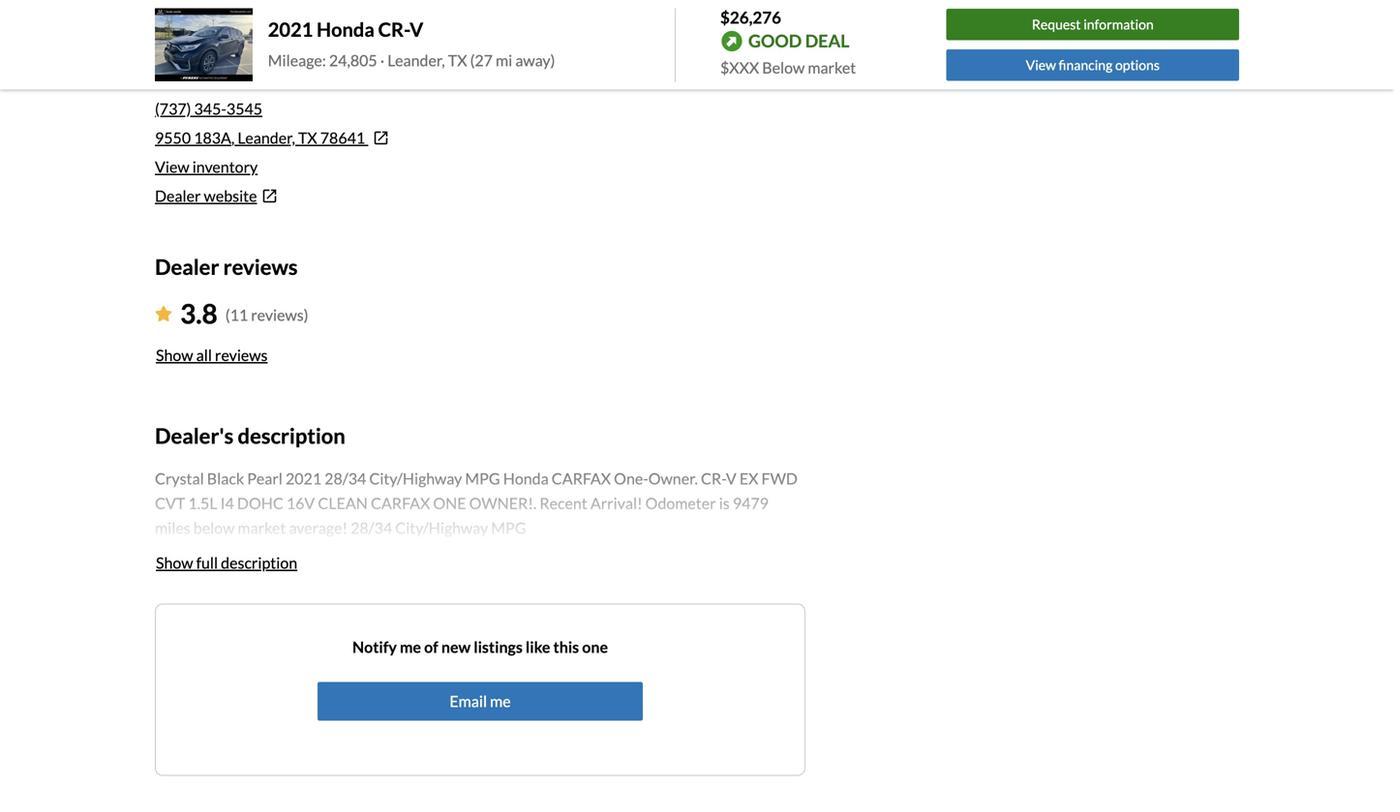 Task type: locate. For each thing, give the bounding box(es) containing it.
2021 up mileage:
[[268, 18, 313, 41]]

like
[[526, 638, 551, 657]]

miles
[[155, 519, 190, 538]]

view down request
[[1026, 57, 1057, 73]]

star image
[[155, 306, 172, 322]]

cr- up "is"
[[701, 469, 726, 488]]

0 vertical spatial 2021
[[268, 18, 313, 41]]

reviews right all
[[215, 346, 268, 365]]

leander,
[[388, 51, 445, 70], [238, 128, 295, 147]]

honda up the (737)
[[155, 63, 213, 86]]

0 vertical spatial me
[[400, 638, 421, 657]]

1 dealer from the top
[[155, 14, 219, 39]]

2 vertical spatial honda
[[503, 469, 549, 488]]

0 horizontal spatial v
[[410, 18, 424, 41]]

city/highway
[[369, 469, 462, 488], [395, 519, 488, 538]]

2021 honda cr-v image
[[155, 8, 253, 82]]

show inside crystal black pearl 2021 28/34 city/highway mpg honda carfax one-owner. cr-v ex fwd cvt 1.5l i4 dohc 16v clean carfax one owner!.  recent arrival! odometer is 9479 miles below market average! 28/34 city/highway mpg additional information show full description
[[156, 553, 193, 572]]

0 horizontal spatial market
[[238, 519, 286, 538]]

1 vertical spatial market
[[238, 519, 286, 538]]

1 horizontal spatial leander,
[[388, 51, 445, 70]]

2021 up 16v
[[286, 469, 322, 488]]

owner.
[[649, 469, 698, 488]]

reviews
[[223, 254, 298, 280], [215, 346, 268, 365]]

me left of
[[400, 638, 421, 657]]

cr- inside 2021 honda cr-v mileage: 24,805 · leander, tx (27 mi away)
[[378, 18, 410, 41]]

arrival!
[[591, 494, 643, 513]]

mi
[[496, 51, 513, 70]]

new
[[442, 638, 471, 657]]

(11
[[225, 306, 248, 325]]

description right full
[[221, 553, 298, 572]]

tx left 78641
[[298, 128, 317, 147]]

9479
[[733, 494, 769, 513]]

1 horizontal spatial cr-
[[701, 469, 726, 488]]

city/highway up the one
[[369, 469, 462, 488]]

0 vertical spatial carfax
[[552, 469, 611, 488]]

0 vertical spatial tx
[[448, 51, 467, 70]]

v inside crystal black pearl 2021 28/34 city/highway mpg honda carfax one-owner. cr-v ex fwd cvt 1.5l i4 dohc 16v clean carfax one owner!.  recent arrival! odometer is 9479 miles below market average! 28/34 city/highway mpg additional information show full description
[[726, 469, 737, 488]]

28/34 down clean on the bottom left of page
[[351, 519, 392, 538]]

2 dealer from the top
[[155, 187, 201, 205]]

me inside button
[[490, 692, 511, 711]]

me
[[400, 638, 421, 657], [490, 692, 511, 711]]

0 horizontal spatial leander,
[[238, 128, 295, 147]]

1 vertical spatial 2021
[[286, 469, 322, 488]]

0 vertical spatial v
[[410, 18, 424, 41]]

show left full
[[156, 553, 193, 572]]

1 vertical spatial view
[[155, 157, 189, 176]]

dealer for dealer
[[155, 14, 219, 39]]

dealer up 3.8
[[155, 254, 219, 280]]

mpg up owner!.
[[465, 469, 500, 488]]

good deal
[[749, 30, 850, 52]]

1 vertical spatial tx
[[298, 128, 317, 147]]

market inside crystal black pearl 2021 28/34 city/highway mpg honda carfax one-owner. cr-v ex fwd cvt 1.5l i4 dohc 16v clean carfax one owner!.  recent arrival! odometer is 9479 miles below market average! 28/34 city/highway mpg additional information show full description
[[238, 519, 286, 538]]

reviews up 3.8 (11 reviews)
[[223, 254, 298, 280]]

,
[[231, 128, 235, 147]]

view
[[1026, 57, 1057, 73], [155, 157, 189, 176]]

0 horizontal spatial view
[[155, 157, 189, 176]]

24,805
[[329, 51, 377, 70]]

city/highway down the one
[[395, 519, 488, 538]]

market down dohc
[[238, 519, 286, 538]]

view financing options button
[[947, 49, 1240, 81]]

show all reviews
[[156, 346, 268, 365]]

honda inside crystal black pearl 2021 28/34 city/highway mpg honda carfax one-owner. cr-v ex fwd cvt 1.5l i4 dohc 16v clean carfax one owner!.  recent arrival! odometer is 9479 miles below market average! 28/34 city/highway mpg additional information show full description
[[503, 469, 549, 488]]

listings
[[474, 638, 523, 657]]

request
[[1033, 16, 1082, 33]]

0 vertical spatial show
[[156, 346, 193, 365]]

description up pearl
[[238, 423, 346, 448]]

1 horizontal spatial market
[[808, 58, 857, 77]]

1 horizontal spatial honda
[[317, 18, 375, 41]]

1 vertical spatial reviews
[[215, 346, 268, 365]]

description
[[238, 423, 346, 448], [221, 553, 298, 572]]

1 vertical spatial leander,
[[238, 128, 295, 147]]

one
[[582, 638, 608, 657]]

1.5l
[[188, 494, 218, 513]]

dealer down view inventory link
[[155, 187, 201, 205]]

me right 'email'
[[490, 692, 511, 711]]

0 horizontal spatial tx
[[298, 128, 317, 147]]

leander, right ·
[[388, 51, 445, 70]]

dealer inside dealer website link
[[155, 187, 201, 205]]

market down deal
[[808, 58, 857, 77]]

v
[[410, 18, 424, 41], [726, 469, 737, 488]]

mpg down owner!.
[[491, 519, 527, 538]]

tx
[[448, 51, 467, 70], [298, 128, 317, 147]]

183a
[[194, 128, 231, 147]]

0 vertical spatial honda
[[317, 18, 375, 41]]

0 horizontal spatial cr-
[[378, 18, 410, 41]]

(737) 345-3545 link
[[155, 99, 263, 118]]

2021
[[268, 18, 313, 41], [286, 469, 322, 488]]

0 vertical spatial cr-
[[378, 18, 410, 41]]

view for view financing options
[[1026, 57, 1057, 73]]

carfax
[[552, 469, 611, 488], [371, 494, 430, 513]]

1 vertical spatial description
[[221, 553, 298, 572]]

show inside the show all reviews button
[[156, 346, 193, 365]]

view inside button
[[1026, 57, 1057, 73]]

dealer
[[155, 14, 219, 39], [155, 187, 201, 205], [155, 254, 219, 280]]

show
[[156, 346, 193, 365], [156, 553, 193, 572]]

1 vertical spatial 28/34
[[351, 519, 392, 538]]

1 horizontal spatial tx
[[448, 51, 467, 70]]

2 vertical spatial dealer
[[155, 254, 219, 280]]

cr- up ·
[[378, 18, 410, 41]]

view down 9550
[[155, 157, 189, 176]]

0 vertical spatial dealer
[[155, 14, 219, 39]]

below
[[193, 519, 235, 538]]

dealer up honda leander link on the top
[[155, 14, 219, 39]]

3.8 (11 reviews)
[[180, 297, 309, 330]]

28/34 up clean on the bottom left of page
[[325, 469, 366, 488]]

0 horizontal spatial honda
[[155, 63, 213, 86]]

1 horizontal spatial carfax
[[552, 469, 611, 488]]

1 vertical spatial me
[[490, 692, 511, 711]]

reviews)
[[251, 306, 309, 325]]

email me button
[[318, 682, 643, 721]]

cvt
[[155, 494, 185, 513]]

1 horizontal spatial v
[[726, 469, 737, 488]]

1 horizontal spatial me
[[490, 692, 511, 711]]

1 vertical spatial show
[[156, 553, 193, 572]]

average!
[[289, 519, 348, 538]]

2021 inside 2021 honda cr-v mileage: 24,805 · leander, tx (27 mi away)
[[268, 18, 313, 41]]

1 horizontal spatial view
[[1026, 57, 1057, 73]]

0 vertical spatial mpg
[[465, 469, 500, 488]]

2021 inside crystal black pearl 2021 28/34 city/highway mpg honda carfax one-owner. cr-v ex fwd cvt 1.5l i4 dohc 16v clean carfax one owner!.  recent arrival! odometer is 9479 miles below market average! 28/34 city/highway mpg additional information show full description
[[286, 469, 322, 488]]

honda up owner!.
[[503, 469, 549, 488]]

dealer's description
[[155, 423, 346, 448]]

me for notify
[[400, 638, 421, 657]]

i4
[[220, 494, 234, 513]]

$26,276
[[721, 7, 782, 27]]

tx left (27
[[448, 51, 467, 70]]

carfax up recent
[[552, 469, 611, 488]]

1 vertical spatial v
[[726, 469, 737, 488]]

honda up the 24,805
[[317, 18, 375, 41]]

fwd
[[762, 469, 798, 488]]

pearl
[[247, 469, 283, 488]]

(737)
[[155, 99, 191, 118]]

1 vertical spatial dealer
[[155, 187, 201, 205]]

deal
[[806, 30, 850, 52]]

honda leander
[[155, 63, 287, 86]]

1 show from the top
[[156, 346, 193, 365]]

3 dealer from the top
[[155, 254, 219, 280]]

1 vertical spatial carfax
[[371, 494, 430, 513]]

0 vertical spatial view
[[1026, 57, 1057, 73]]

view for view inventory
[[155, 157, 189, 176]]

0 vertical spatial market
[[808, 58, 857, 77]]

mileage:
[[268, 51, 326, 70]]

cr-
[[378, 18, 410, 41], [701, 469, 726, 488]]

description inside crystal black pearl 2021 28/34 city/highway mpg honda carfax one-owner. cr-v ex fwd cvt 1.5l i4 dohc 16v clean carfax one owner!.  recent arrival! odometer is 9479 miles below market average! 28/34 city/highway mpg additional information show full description
[[221, 553, 298, 572]]

$xxx below market
[[721, 58, 857, 77]]

0 vertical spatial leander,
[[388, 51, 445, 70]]

0 horizontal spatial me
[[400, 638, 421, 657]]

2 show from the top
[[156, 553, 193, 572]]

1 vertical spatial cr-
[[701, 469, 726, 488]]

carfax left the one
[[371, 494, 430, 513]]

2 horizontal spatial honda
[[503, 469, 549, 488]]

honda
[[317, 18, 375, 41], [155, 63, 213, 86], [503, 469, 549, 488]]

leander, right ,
[[238, 128, 295, 147]]

market
[[808, 58, 857, 77], [238, 519, 286, 538]]

3.8
[[180, 297, 218, 330]]

show full description button
[[155, 542, 299, 584]]

show left all
[[156, 346, 193, 365]]



Task type: vqa. For each thing, say whether or not it's contained in the screenshot.
$XXX
yes



Task type: describe. For each thing, give the bounding box(es) containing it.
ex
[[740, 469, 759, 488]]

78641
[[320, 128, 365, 147]]

email
[[450, 692, 487, 711]]

website
[[204, 187, 257, 205]]

this
[[554, 638, 579, 657]]

2021 honda cr-v mileage: 24,805 · leander, tx (27 mi away)
[[268, 18, 555, 70]]

crystal black pearl 2021 28/34 city/highway mpg honda carfax one-owner. cr-v ex fwd cvt 1.5l i4 dohc 16v clean carfax one owner!.  recent arrival! odometer is 9479 miles below market average! 28/34 city/highway mpg additional information show full description
[[155, 469, 798, 572]]

cr- inside crystal black pearl 2021 28/34 city/highway mpg honda carfax one-owner. cr-v ex fwd cvt 1.5l i4 dohc 16v clean carfax one owner!.  recent arrival! odometer is 9479 miles below market average! 28/34 city/highway mpg additional information show full description
[[701, 469, 726, 488]]

3545
[[227, 99, 263, 118]]

view financing options
[[1026, 57, 1160, 73]]

·
[[380, 51, 385, 70]]

9550 183a , leander, tx 78641
[[155, 128, 365, 147]]

dealer for dealer website
[[155, 187, 201, 205]]

good
[[749, 30, 802, 52]]

recent
[[540, 494, 588, 513]]

owner!.
[[469, 494, 537, 513]]

crystal
[[155, 469, 204, 488]]

leander
[[217, 63, 287, 86]]

honda inside 2021 honda cr-v mileage: 24,805 · leander, tx (27 mi away)
[[317, 18, 375, 41]]

honda leander link
[[155, 63, 287, 86]]

dealer for dealer reviews
[[155, 254, 219, 280]]

show all reviews button
[[155, 334, 269, 377]]

of
[[424, 638, 439, 657]]

me for email
[[490, 692, 511, 711]]

is
[[719, 494, 730, 513]]

request information button
[[947, 9, 1240, 40]]

(737) 345-3545
[[155, 99, 263, 118]]

0 vertical spatial description
[[238, 423, 346, 448]]

0 horizontal spatial carfax
[[371, 494, 430, 513]]

1 vertical spatial city/highway
[[395, 519, 488, 538]]

345-
[[194, 99, 227, 118]]

email me
[[450, 692, 511, 711]]

0 vertical spatial 28/34
[[325, 469, 366, 488]]

leander, inside 2021 honda cr-v mileage: 24,805 · leander, tx (27 mi away)
[[388, 51, 445, 70]]

one-
[[614, 469, 649, 488]]

request information
[[1033, 16, 1154, 33]]

dohc
[[237, 494, 284, 513]]

notify
[[353, 638, 397, 657]]

information
[[1084, 16, 1154, 33]]

reviews inside button
[[215, 346, 268, 365]]

financing
[[1059, 57, 1113, 73]]

away)
[[516, 51, 555, 70]]

view inventory link
[[155, 157, 258, 176]]

dealer's
[[155, 423, 234, 448]]

view inventory
[[155, 157, 258, 176]]

9550
[[155, 128, 191, 147]]

below
[[763, 58, 805, 77]]

16v
[[287, 494, 315, 513]]

1 vertical spatial honda
[[155, 63, 213, 86]]

additional
[[155, 544, 226, 562]]

full
[[196, 553, 218, 572]]

inventory
[[192, 157, 258, 176]]

odometer
[[646, 494, 716, 513]]

dealer reviews
[[155, 254, 298, 280]]

$xxx
[[721, 58, 760, 77]]

clean
[[318, 494, 368, 513]]

tx inside 2021 honda cr-v mileage: 24,805 · leander, tx (27 mi away)
[[448, 51, 467, 70]]

notify me of new listings like this one
[[353, 638, 608, 657]]

0 vertical spatial reviews
[[223, 254, 298, 280]]

1 vertical spatial mpg
[[491, 519, 527, 538]]

all
[[196, 346, 212, 365]]

one
[[433, 494, 466, 513]]

v inside 2021 honda cr-v mileage: 24,805 · leander, tx (27 mi away)
[[410, 18, 424, 41]]

information
[[229, 544, 310, 562]]

options
[[1116, 57, 1160, 73]]

black
[[207, 469, 244, 488]]

(27
[[470, 51, 493, 70]]

dealer website
[[155, 187, 257, 205]]

0 vertical spatial city/highway
[[369, 469, 462, 488]]

dealer website link
[[155, 185, 806, 208]]



